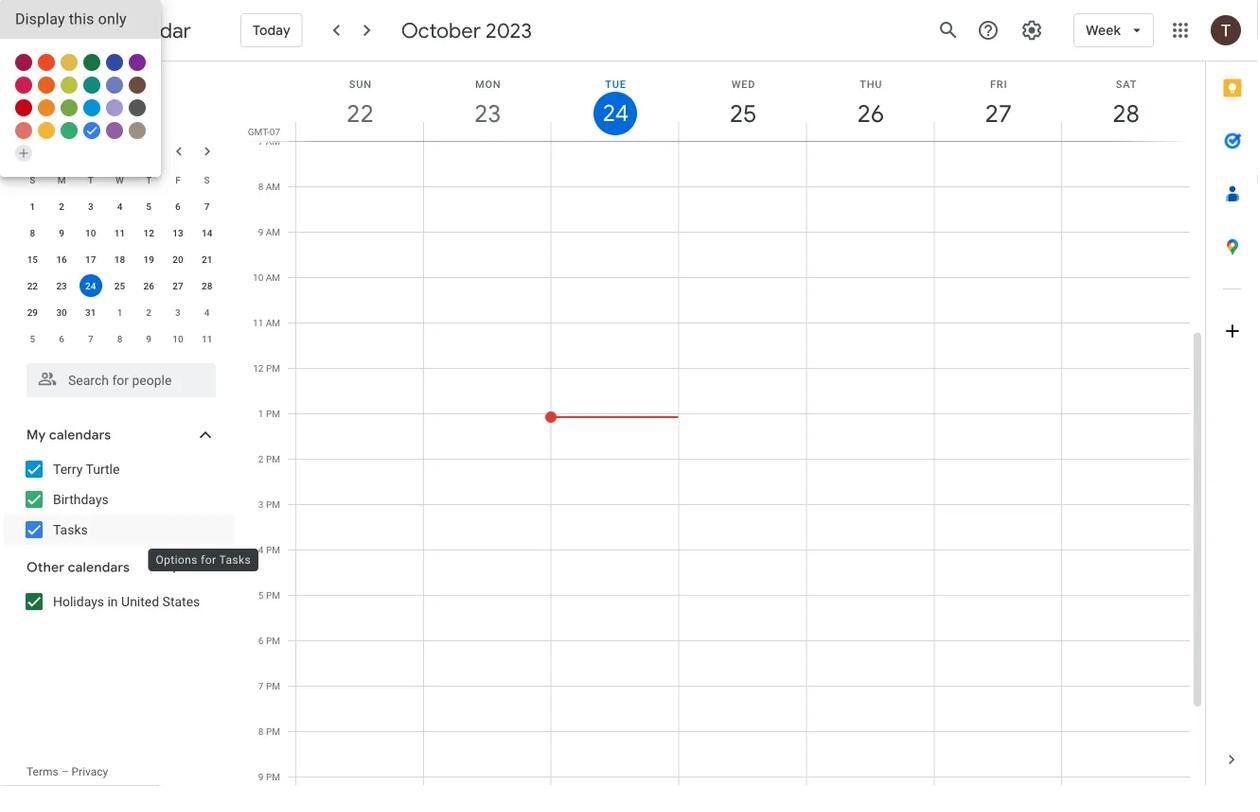Task type: locate. For each thing, give the bounding box(es) containing it.
7 for 7 pm
[[258, 681, 264, 692]]

27 inside column header
[[984, 98, 1011, 129]]

6 down 5 pm
[[258, 635, 264, 647]]

1 horizontal spatial 24
[[601, 98, 627, 128]]

1 horizontal spatial 22
[[345, 98, 372, 129]]

pm
[[266, 363, 280, 374], [266, 408, 280, 419], [266, 453, 280, 465], [266, 499, 280, 510], [266, 544, 280, 556], [266, 590, 280, 601], [266, 635, 280, 647], [266, 681, 280, 692], [266, 726, 280, 737], [266, 771, 280, 783]]

2 horizontal spatial 2
[[258, 453, 264, 465]]

25 inside row
[[114, 280, 125, 292]]

citron, set calendar color menu item
[[61, 54, 78, 71]]

27
[[984, 98, 1011, 129], [172, 280, 183, 292]]

22 inside column header
[[345, 98, 372, 129]]

2 up 3 pm
[[258, 453, 264, 465]]

3 down the '27' element
[[175, 307, 181, 318]]

30
[[56, 307, 67, 318]]

10 pm from the top
[[266, 771, 280, 783]]

0 vertical spatial 11
[[114, 227, 125, 239]]

3
[[88, 201, 93, 212], [175, 307, 181, 318], [258, 499, 264, 510]]

pm for 7 pm
[[266, 681, 280, 692]]

2 horizontal spatial 5
[[258, 590, 264, 601]]

1 pm
[[258, 408, 280, 419]]

0 horizontal spatial 25
[[114, 280, 125, 292]]

cherry blossom, set calendar color menu item
[[15, 77, 32, 94]]

2 am from the top
[[266, 181, 280, 192]]

0 horizontal spatial 28
[[202, 280, 212, 292]]

1 vertical spatial 10
[[253, 272, 263, 283]]

5 up 12 element
[[146, 201, 151, 212]]

pm down the 2 pm
[[266, 499, 280, 510]]

10 inside "grid"
[[253, 272, 263, 283]]

12 for 12
[[143, 227, 154, 239]]

28 down 21 on the left top of page
[[202, 280, 212, 292]]

None search field
[[0, 356, 235, 398]]

9 up 10 am
[[258, 226, 263, 238]]

tomato, set calendar color menu item
[[15, 99, 32, 116]]

8 down 7 pm
[[258, 726, 264, 737]]

0 vertical spatial 2
[[59, 201, 64, 212]]

7 down 31 element
[[88, 333, 93, 345]]

7 row from the top
[[18, 326, 222, 352]]

10 up "17"
[[85, 227, 96, 239]]

1 horizontal spatial 12
[[253, 363, 264, 374]]

9 pm from the top
[[266, 726, 280, 737]]

mango, set calendar color menu item
[[38, 99, 55, 116]]

options for tasks
[[156, 554, 251, 567]]

0 horizontal spatial 1
[[30, 201, 35, 212]]

4 am from the top
[[266, 272, 280, 283]]

0 vertical spatial 5
[[146, 201, 151, 212]]

7 for november 7 element
[[88, 333, 93, 345]]

18 element
[[108, 248, 131, 271]]

2 horizontal spatial 1
[[258, 408, 264, 419]]

1 horizontal spatial 10
[[172, 333, 183, 345]]

3 row from the top
[[18, 220, 222, 246]]

2 horizontal spatial 4
[[258, 544, 264, 556]]

0 vertical spatial 27
[[984, 98, 1011, 129]]

24 column header
[[551, 62, 679, 141]]

1 vertical spatial 12
[[253, 363, 264, 374]]

pm down 6 pm
[[266, 681, 280, 692]]

october down the banana, set calendar color menu item
[[27, 143, 80, 160]]

holidays
[[53, 594, 104, 610]]

calendar
[[106, 18, 191, 44]]

0 vertical spatial 3
[[88, 201, 93, 212]]

23 down mon
[[473, 98, 500, 129]]

24, today element
[[79, 275, 102, 297]]

8 down the november 1 element
[[117, 333, 122, 345]]

pm up 5 pm
[[266, 544, 280, 556]]

26 down thu on the right of page
[[856, 98, 883, 129]]

fri
[[990, 78, 1008, 90]]

today
[[253, 22, 290, 39]]

1 vertical spatial 2
[[146, 307, 151, 318]]

row containing s
[[18, 167, 222, 193]]

grid
[[242, 62, 1205, 787]]

2 down 26 "element"
[[146, 307, 151, 318]]

pm up the 2 pm
[[266, 408, 280, 419]]

16
[[56, 254, 67, 265]]

0 horizontal spatial 24
[[85, 280, 96, 292]]

2 t from the left
[[146, 174, 152, 186]]

9
[[258, 226, 263, 238], [59, 227, 64, 239], [146, 333, 151, 345], [258, 771, 264, 783]]

28 column header
[[1061, 62, 1190, 141]]

s
[[30, 174, 35, 186], [204, 174, 210, 186]]

4 down 28 element
[[204, 307, 210, 318]]

5 am from the top
[[266, 317, 280, 328]]

6 down 30 element
[[59, 333, 64, 345]]

pm up 6 pm
[[266, 590, 280, 601]]

17
[[85, 254, 96, 265]]

5 down 4 pm
[[258, 590, 264, 601]]

row down the 11 element
[[18, 246, 222, 273]]

peacock, set calendar color menu item
[[83, 99, 100, 116]]

november 5 element
[[21, 328, 44, 350]]

23 inside mon 23
[[473, 98, 500, 129]]

0 horizontal spatial 5
[[30, 333, 35, 345]]

27 element
[[167, 275, 189, 297]]

7 pm
[[258, 681, 280, 692]]

1 vertical spatial october 2023
[[27, 143, 115, 160]]

0 horizontal spatial 27
[[172, 280, 183, 292]]

10 element
[[79, 222, 102, 244]]

Search for people text field
[[38, 363, 204, 398]]

26 down the 19
[[143, 280, 154, 292]]

grape, set calendar color menu item
[[129, 54, 146, 71]]

0 horizontal spatial 23
[[56, 280, 67, 292]]

1
[[30, 201, 35, 212], [117, 307, 122, 318], [258, 408, 264, 419]]

5 for 5 pm
[[258, 590, 264, 601]]

2 vertical spatial 1
[[258, 408, 264, 419]]

calendars up in
[[68, 559, 130, 576]]

4 up 5 pm
[[258, 544, 264, 556]]

menu item
[[0, 0, 161, 38]]

row containing 29
[[18, 299, 222, 326]]

11 down 10 am
[[253, 317, 263, 328]]

eucalyptus, set calendar color menu item
[[83, 77, 100, 94]]

row down 18 element
[[18, 273, 222, 299]]

1 vertical spatial 26
[[143, 280, 154, 292]]

f
[[175, 174, 180, 186]]

27 down fri
[[984, 98, 1011, 129]]

s down add custom color 'menu item'
[[30, 174, 35, 186]]

25 link
[[721, 92, 765, 135]]

1 horizontal spatial 3
[[175, 307, 181, 318]]

22 column header
[[295, 62, 424, 141]]

4 pm from the top
[[266, 499, 280, 510]]

2023 up mon
[[486, 17, 532, 44]]

28 down sat
[[1111, 98, 1138, 129]]

tasks
[[53, 522, 88, 538], [219, 554, 251, 567]]

pm for 9 pm
[[266, 771, 280, 783]]

11 element
[[108, 222, 131, 244]]

1 horizontal spatial 25
[[728, 98, 755, 129]]

am down 7 am
[[266, 181, 280, 192]]

2 vertical spatial 11
[[202, 333, 212, 345]]

1 vertical spatial 4
[[204, 307, 210, 318]]

1 pm from the top
[[266, 363, 280, 374]]

2 row from the top
[[18, 193, 222, 220]]

4 for 4 pm
[[258, 544, 264, 556]]

10
[[85, 227, 96, 239], [253, 272, 263, 283], [172, 333, 183, 345]]

0 vertical spatial 12
[[143, 227, 154, 239]]

pm down 8 pm
[[266, 771, 280, 783]]

calendars for other calendars
[[68, 559, 130, 576]]

2 horizontal spatial 10
[[253, 272, 263, 283]]

2023 down 'cobalt, set calendar color' menu item
[[84, 143, 115, 160]]

tasks down birthdays
[[53, 522, 88, 538]]

7 left 07
[[258, 135, 263, 147]]

22 down sun on the top of the page
[[345, 98, 372, 129]]

26 column header
[[806, 62, 935, 141]]

0 horizontal spatial t
[[88, 174, 94, 186]]

november 9 element
[[137, 328, 160, 350]]

0 horizontal spatial 6
[[59, 333, 64, 345]]

t
[[88, 174, 94, 186], [146, 174, 152, 186]]

12 down 11 am at the top of the page
[[253, 363, 264, 374]]

1 up november 8 element
[[117, 307, 122, 318]]

0 vertical spatial 25
[[728, 98, 755, 129]]

am for 9 am
[[266, 226, 280, 238]]

2 pm from the top
[[266, 408, 280, 419]]

1 vertical spatial tasks
[[219, 554, 251, 567]]

26
[[856, 98, 883, 129], [143, 280, 154, 292]]

avocado, set calendar color menu item
[[61, 77, 78, 94]]

7 pm from the top
[[266, 635, 280, 647]]

24 down "17"
[[85, 280, 96, 292]]

2 horizontal spatial 11
[[253, 317, 263, 328]]

0 horizontal spatial 22
[[27, 280, 38, 292]]

10 inside 'element'
[[85, 227, 96, 239]]

1 up the 15 element
[[30, 201, 35, 212]]

blueberry, set calendar color menu item
[[106, 54, 123, 71]]

1 horizontal spatial 11
[[202, 333, 212, 345]]

wisteria, set calendar color menu item
[[106, 99, 123, 116]]

5 down 29 element
[[30, 333, 35, 345]]

0 horizontal spatial october
[[27, 143, 80, 160]]

october 2023
[[401, 17, 532, 44], [27, 143, 115, 160]]

1 horizontal spatial 4
[[204, 307, 210, 318]]

pm up 1 pm
[[266, 363, 280, 374]]

8 pm from the top
[[266, 681, 280, 692]]

1 vertical spatial 6
[[59, 333, 64, 345]]

25 element
[[108, 275, 131, 297]]

0 horizontal spatial tasks
[[53, 522, 88, 538]]

1 horizontal spatial 23
[[473, 98, 500, 129]]

24 down tue at the left top
[[601, 98, 627, 128]]

4 pm
[[258, 544, 280, 556]]

options
[[156, 554, 198, 567]]

october up mon
[[401, 17, 481, 44]]

row group containing 1
[[18, 193, 222, 352]]

4 up the 11 element
[[117, 201, 122, 212]]

19
[[143, 254, 154, 265]]

7 up 14 'element'
[[204, 201, 210, 212]]

2 vertical spatial 2
[[258, 453, 264, 465]]

terms
[[27, 766, 58, 779]]

1 horizontal spatial 2
[[146, 307, 151, 318]]

0 vertical spatial october 2023
[[401, 17, 532, 44]]

6 row from the top
[[18, 299, 222, 326]]

cobalt, set calendar color menu item
[[83, 122, 100, 139]]

1 row from the top
[[18, 167, 222, 193]]

2 inside "grid"
[[258, 453, 264, 465]]

2 down m
[[59, 201, 64, 212]]

october 2023 up mon
[[401, 17, 532, 44]]

1 vertical spatial 2023
[[84, 143, 115, 160]]

november 1 element
[[108, 301, 131, 324]]

21 element
[[196, 248, 218, 271]]

row down the november 1 element
[[18, 326, 222, 352]]

november 7 element
[[79, 328, 102, 350]]

8 pm
[[258, 726, 280, 737]]

0 vertical spatial 6
[[175, 201, 181, 212]]

0 horizontal spatial 2
[[59, 201, 64, 212]]

16 element
[[50, 248, 73, 271]]

7
[[258, 135, 263, 147], [204, 201, 210, 212], [88, 333, 93, 345], [258, 681, 264, 692]]

pm down 7 pm
[[266, 726, 280, 737]]

am down 9 am
[[266, 272, 280, 283]]

0 vertical spatial 2023
[[486, 17, 532, 44]]

1 horizontal spatial tasks
[[219, 554, 251, 567]]

1 vertical spatial 24
[[85, 280, 96, 292]]

12 pm
[[253, 363, 280, 374]]

20 element
[[167, 248, 189, 271]]

11 up 18
[[114, 227, 125, 239]]

22 up 29
[[27, 280, 38, 292]]

row containing 15
[[18, 246, 222, 273]]

11 down november 4 element on the top of the page
[[202, 333, 212, 345]]

0 vertical spatial 26
[[856, 98, 883, 129]]

8 for 8 am
[[258, 181, 263, 192]]

1 vertical spatial 25
[[114, 280, 125, 292]]

october 2023 down sage, set calendar color menu item
[[27, 143, 115, 160]]

pm for 2 pm
[[266, 453, 280, 465]]

november 2 element
[[137, 301, 160, 324]]

22 link
[[338, 92, 382, 135]]

t left f
[[146, 174, 152, 186]]

1 vertical spatial 22
[[27, 280, 38, 292]]

28 element
[[196, 275, 218, 297]]

26 inside "element"
[[143, 280, 154, 292]]

0 vertical spatial 22
[[345, 98, 372, 129]]

1 down the 12 pm
[[258, 408, 264, 419]]

sun 22
[[345, 78, 372, 129]]

2 horizontal spatial 6
[[258, 635, 264, 647]]

2023
[[486, 17, 532, 44], [84, 143, 115, 160]]

1 horizontal spatial october 2023
[[401, 17, 532, 44]]

1 t from the left
[[88, 174, 94, 186]]

6 pm
[[258, 635, 280, 647]]

13 element
[[167, 222, 189, 244]]

row up november 8 element
[[18, 299, 222, 326]]

row
[[18, 167, 222, 193], [18, 193, 222, 220], [18, 220, 222, 246], [18, 246, 222, 273], [18, 273, 222, 299], [18, 299, 222, 326], [18, 326, 222, 352]]

am for 8 am
[[266, 181, 280, 192]]

5 for november 5 element
[[30, 333, 35, 345]]

terms link
[[27, 766, 58, 779]]

pm up 3 pm
[[266, 453, 280, 465]]

am up the 8 am on the left of the page
[[266, 135, 280, 147]]

2 vertical spatial 5
[[258, 590, 264, 601]]

november 10 element
[[167, 328, 189, 350]]

1 horizontal spatial 2023
[[486, 17, 532, 44]]

3 am from the top
[[266, 226, 280, 238]]

tab list
[[1206, 62, 1258, 734]]

0 vertical spatial tasks
[[53, 522, 88, 538]]

26 link
[[849, 92, 893, 135]]

row down w
[[18, 193, 222, 220]]

calendars
[[49, 427, 111, 444], [68, 559, 130, 576]]

7 down 6 pm
[[258, 681, 264, 692]]

2 for november 2 element in the left top of the page
[[146, 307, 151, 318]]

4 row from the top
[[18, 246, 222, 273]]

sun
[[349, 78, 372, 90]]

12 inside row
[[143, 227, 154, 239]]

pm for 4 pm
[[266, 544, 280, 556]]

calendars up 'terry turtle'
[[49, 427, 111, 444]]

1 vertical spatial 5
[[30, 333, 35, 345]]

0 vertical spatial 24
[[601, 98, 627, 128]]

october
[[401, 17, 481, 44], [27, 143, 80, 160]]

23 down '16'
[[56, 280, 67, 292]]

2 horizontal spatial 3
[[258, 499, 264, 510]]

am
[[266, 135, 280, 147], [266, 181, 280, 192], [266, 226, 280, 238], [266, 272, 280, 283], [266, 317, 280, 328]]

am for 11 am
[[266, 317, 280, 328]]

sat
[[1116, 78, 1137, 90]]

8
[[258, 181, 263, 192], [30, 227, 35, 239], [117, 333, 122, 345], [258, 726, 264, 737]]

other calendars
[[27, 559, 130, 576]]

5 pm from the top
[[266, 544, 280, 556]]

5 row from the top
[[18, 273, 222, 299]]

0 horizontal spatial 11
[[114, 227, 125, 239]]

2 vertical spatial 3
[[258, 499, 264, 510]]

28
[[1111, 98, 1138, 129], [202, 280, 212, 292]]

1 horizontal spatial 27
[[984, 98, 1011, 129]]

23 link
[[466, 92, 510, 135]]

5 inside "grid"
[[258, 590, 264, 601]]

row up 18 element
[[18, 220, 222, 246]]

1 horizontal spatial 26
[[856, 98, 883, 129]]

birch, set calendar color menu item
[[129, 122, 146, 139]]

0 horizontal spatial 10
[[85, 227, 96, 239]]

pm down 5 pm
[[266, 635, 280, 647]]

24
[[601, 98, 627, 128], [85, 280, 96, 292]]

wed 25
[[728, 78, 756, 129]]

12 for 12 pm
[[253, 363, 264, 374]]

10 down november 3 element at the left top
[[172, 333, 183, 345]]

3 inside "grid"
[[258, 499, 264, 510]]

10 for november 10 element
[[172, 333, 183, 345]]

1 inside "grid"
[[258, 408, 264, 419]]

cocoa, set calendar color menu item
[[129, 77, 146, 94]]

0 vertical spatial calendars
[[49, 427, 111, 444]]

mon
[[475, 78, 501, 90]]

8 down 7 am
[[258, 181, 263, 192]]

add other calendars image
[[165, 558, 184, 576]]

0 horizontal spatial s
[[30, 174, 35, 186]]

t left w
[[88, 174, 94, 186]]

2 vertical spatial 10
[[172, 333, 183, 345]]

25 down wed
[[728, 98, 755, 129]]

23 column header
[[423, 62, 552, 141]]

3 up 10 'element'
[[88, 201, 93, 212]]

25 column header
[[678, 62, 807, 141]]

9 for 9 pm
[[258, 771, 264, 783]]

0 horizontal spatial 12
[[143, 227, 154, 239]]

united
[[121, 594, 159, 610]]

for
[[201, 554, 216, 567]]

12
[[143, 227, 154, 239], [253, 363, 264, 374]]

row down amethyst, set calendar color menu item
[[18, 167, 222, 193]]

9 down 8 pm
[[258, 771, 264, 783]]

5 inside november 5 element
[[30, 333, 35, 345]]

22
[[345, 98, 372, 129], [27, 280, 38, 292]]

25
[[728, 98, 755, 129], [114, 280, 125, 292]]

10 up 11 am at the top of the page
[[253, 272, 263, 283]]

1 s from the left
[[30, 174, 35, 186]]

1 horizontal spatial s
[[204, 174, 210, 186]]

2 vertical spatial 6
[[258, 635, 264, 647]]

6
[[175, 201, 181, 212], [59, 333, 64, 345], [258, 635, 264, 647]]

1 vertical spatial 11
[[253, 317, 263, 328]]

1 vertical spatial 1
[[117, 307, 122, 318]]

1 vertical spatial calendars
[[68, 559, 130, 576]]

m
[[57, 174, 66, 186]]

am down the 8 am on the left of the page
[[266, 226, 280, 238]]

0 vertical spatial october
[[401, 17, 481, 44]]

1 vertical spatial 27
[[172, 280, 183, 292]]

27 down 20
[[172, 280, 183, 292]]

november 6 element
[[50, 328, 73, 350]]

8 inside november 8 element
[[117, 333, 122, 345]]

9 for november 9 element
[[146, 333, 151, 345]]

s right f
[[204, 174, 210, 186]]

11
[[114, 227, 125, 239], [253, 317, 263, 328], [202, 333, 212, 345]]

1 horizontal spatial 1
[[117, 307, 122, 318]]

1 vertical spatial 28
[[202, 280, 212, 292]]

week button
[[1074, 8, 1154, 53]]

0 horizontal spatial october 2023
[[27, 143, 115, 160]]

am up the 12 pm
[[266, 317, 280, 328]]

6 pm from the top
[[266, 590, 280, 601]]

0 vertical spatial 10
[[85, 227, 96, 239]]

tasks right 'for'
[[219, 554, 251, 567]]

pm for 12 pm
[[266, 363, 280, 374]]

1 horizontal spatial 28
[[1111, 98, 1138, 129]]

tue
[[605, 78, 626, 90]]

1 horizontal spatial t
[[146, 174, 152, 186]]

3 pm from the top
[[266, 453, 280, 465]]

1 vertical spatial 3
[[175, 307, 181, 318]]

row containing 8
[[18, 220, 222, 246]]

row containing 5
[[18, 326, 222, 352]]

1 am from the top
[[266, 135, 280, 147]]

25 down 18
[[114, 280, 125, 292]]

28 inside column header
[[1111, 98, 1138, 129]]

terry turtle
[[53, 461, 120, 477]]

0 vertical spatial 23
[[473, 98, 500, 129]]

main drawer image
[[23, 19, 45, 42]]

add custom color menu item
[[15, 145, 32, 162]]

1 vertical spatial 23
[[56, 280, 67, 292]]

6 down f
[[175, 201, 181, 212]]

3 up 4 pm
[[258, 499, 264, 510]]

0 horizontal spatial 26
[[143, 280, 154, 292]]

29 element
[[21, 301, 44, 324]]

5 pm
[[258, 590, 280, 601]]

october 2023 grid
[[18, 167, 222, 352]]

lavender, set calendar color menu item
[[106, 77, 123, 94]]

2
[[59, 201, 64, 212], [146, 307, 151, 318], [258, 453, 264, 465]]

23 element
[[50, 275, 73, 297]]

8 up the 15 element
[[30, 227, 35, 239]]

9 down november 2 element in the left top of the page
[[146, 333, 151, 345]]

4
[[117, 201, 122, 212], [204, 307, 210, 318], [258, 544, 264, 556]]

12 element
[[137, 222, 160, 244]]

12 up the 19
[[143, 227, 154, 239]]

2 vertical spatial 4
[[258, 544, 264, 556]]

row group
[[18, 193, 222, 352]]



Task type: describe. For each thing, give the bounding box(es) containing it.
07
[[270, 126, 280, 137]]

sage, set calendar color menu item
[[61, 122, 78, 139]]

8 for 8 pm
[[258, 726, 264, 737]]

18
[[114, 254, 125, 265]]

november 4 element
[[196, 301, 218, 324]]

calendar heading
[[102, 18, 191, 44]]

24 inside column header
[[601, 98, 627, 128]]

10 for 10 'element'
[[85, 227, 96, 239]]

0 horizontal spatial 3
[[88, 201, 93, 212]]

30 element
[[50, 301, 73, 324]]

1 for the november 1 element
[[117, 307, 122, 318]]

basil, set calendar color menu item
[[83, 54, 100, 71]]

my calendars button
[[4, 420, 235, 451]]

mon 23
[[473, 78, 501, 129]]

25 inside "wed 25"
[[728, 98, 755, 129]]

3 for 3 pm
[[258, 499, 264, 510]]

other calendars button
[[4, 553, 235, 583]]

pumpkin, set calendar color menu item
[[38, 77, 55, 94]]

banana, set calendar color menu item
[[38, 122, 55, 139]]

terry
[[53, 461, 83, 477]]

17 element
[[79, 248, 102, 271]]

20
[[172, 254, 183, 265]]

1 horizontal spatial 5
[[146, 201, 151, 212]]

thu 26
[[856, 78, 883, 129]]

1 for 1 pm
[[258, 408, 264, 419]]

am for 10 am
[[266, 272, 280, 283]]

privacy
[[71, 766, 108, 779]]

1 horizontal spatial october
[[401, 17, 481, 44]]

holidays in united states
[[53, 594, 200, 610]]

11 for the 11 element
[[114, 227, 125, 239]]

31
[[85, 307, 96, 318]]

7 for 7 am
[[258, 135, 263, 147]]

29
[[27, 307, 38, 318]]

28 link
[[1104, 92, 1148, 135]]

grid containing 22
[[242, 62, 1205, 787]]

calendar list entry. element
[[0, 0, 161, 177]]

9 am
[[258, 226, 280, 238]]

1 horizontal spatial 6
[[175, 201, 181, 212]]

my calendars
[[27, 427, 111, 444]]

–
[[61, 766, 69, 779]]

19 element
[[137, 248, 160, 271]]

11 am
[[253, 317, 280, 328]]

calendar list entry. list box
[[0, 0, 161, 39]]

settings menu image
[[1021, 19, 1043, 42]]

9 pm
[[258, 771, 280, 783]]

26 inside column header
[[856, 98, 883, 129]]

november 8 element
[[108, 328, 131, 350]]

am for 7 am
[[266, 135, 280, 147]]

24 cell
[[76, 273, 105, 299]]

27 link
[[977, 92, 1020, 135]]

pm for 6 pm
[[266, 635, 280, 647]]

0 horizontal spatial 4
[[117, 201, 122, 212]]

pm for 1 pm
[[266, 408, 280, 419]]

today button
[[240, 8, 303, 53]]

15
[[27, 254, 38, 265]]

other
[[27, 559, 65, 576]]

28 inside row
[[202, 280, 212, 292]]

birthdays
[[53, 492, 109, 507]]

24 inside "cell"
[[85, 280, 96, 292]]

wed
[[731, 78, 756, 90]]

27 inside row
[[172, 280, 183, 292]]

thu
[[860, 78, 883, 90]]

22 inside row
[[27, 280, 38, 292]]

10 for 10 am
[[253, 272, 263, 283]]

pistachio, set calendar color menu item
[[61, 99, 78, 116]]

amethyst, set calendar color menu item
[[106, 122, 123, 139]]

27 column header
[[934, 62, 1062, 141]]

calendar element
[[61, 11, 191, 53]]

0 horizontal spatial 2023
[[84, 143, 115, 160]]

w
[[116, 174, 124, 186]]

privacy link
[[71, 766, 108, 779]]

24 link
[[594, 92, 637, 135]]

11 for november 11 element
[[202, 333, 212, 345]]

15 element
[[21, 248, 44, 271]]

26 element
[[137, 275, 160, 297]]

terms – privacy
[[27, 766, 108, 779]]

23 inside 23 element
[[56, 280, 67, 292]]

flamingo, set calendar color menu item
[[15, 122, 32, 139]]

pm for 8 pm
[[266, 726, 280, 737]]

radicchio, set calendar color menu item
[[15, 54, 32, 71]]

2 for 2 pm
[[258, 453, 264, 465]]

row containing 22
[[18, 273, 222, 299]]

21
[[202, 254, 212, 265]]

gmt-07
[[248, 126, 280, 137]]

calendars for my calendars
[[49, 427, 111, 444]]

2 s from the left
[[204, 174, 210, 186]]

3 for november 3 element at the left top
[[175, 307, 181, 318]]

tangerine, set calendar color menu item
[[38, 54, 55, 71]]

tue 24
[[601, 78, 627, 128]]

6 for 6 pm
[[258, 635, 264, 647]]

2 pm
[[258, 453, 280, 465]]

states
[[162, 594, 200, 610]]

fri 27
[[984, 78, 1011, 129]]

3 pm
[[258, 499, 280, 510]]

pm for 3 pm
[[266, 499, 280, 510]]

13
[[172, 227, 183, 239]]

pm for 5 pm
[[266, 590, 280, 601]]

gmt-
[[248, 126, 270, 137]]

week
[[1086, 22, 1121, 39]]

14
[[202, 227, 212, 239]]

1 vertical spatial october
[[27, 143, 80, 160]]

8 for november 8 element
[[117, 333, 122, 345]]

my calendars list
[[4, 454, 235, 545]]

november 11 element
[[196, 328, 218, 350]]

turtle
[[86, 461, 120, 477]]

tasks list item
[[4, 515, 235, 545]]

november 3 element
[[167, 301, 189, 324]]

sat 28
[[1111, 78, 1138, 129]]

11 for 11 am
[[253, 317, 263, 328]]

graphite, set calendar color menu item
[[129, 99, 146, 116]]

7 am
[[258, 135, 280, 147]]

6 for the november 6 element in the top of the page
[[59, 333, 64, 345]]

9 for 9 am
[[258, 226, 263, 238]]

22 element
[[21, 275, 44, 297]]

row containing 1
[[18, 193, 222, 220]]

31 element
[[79, 301, 102, 324]]

my
[[27, 427, 46, 444]]

8 am
[[258, 181, 280, 192]]

tasks inside list item
[[53, 522, 88, 538]]

14 element
[[196, 222, 218, 244]]

4 for november 4 element on the top of the page
[[204, 307, 210, 318]]

in
[[107, 594, 118, 610]]

9 up 16 element
[[59, 227, 64, 239]]

0 vertical spatial 1
[[30, 201, 35, 212]]

10 am
[[253, 272, 280, 283]]



Task type: vqa. For each thing, say whether or not it's contained in the screenshot.


